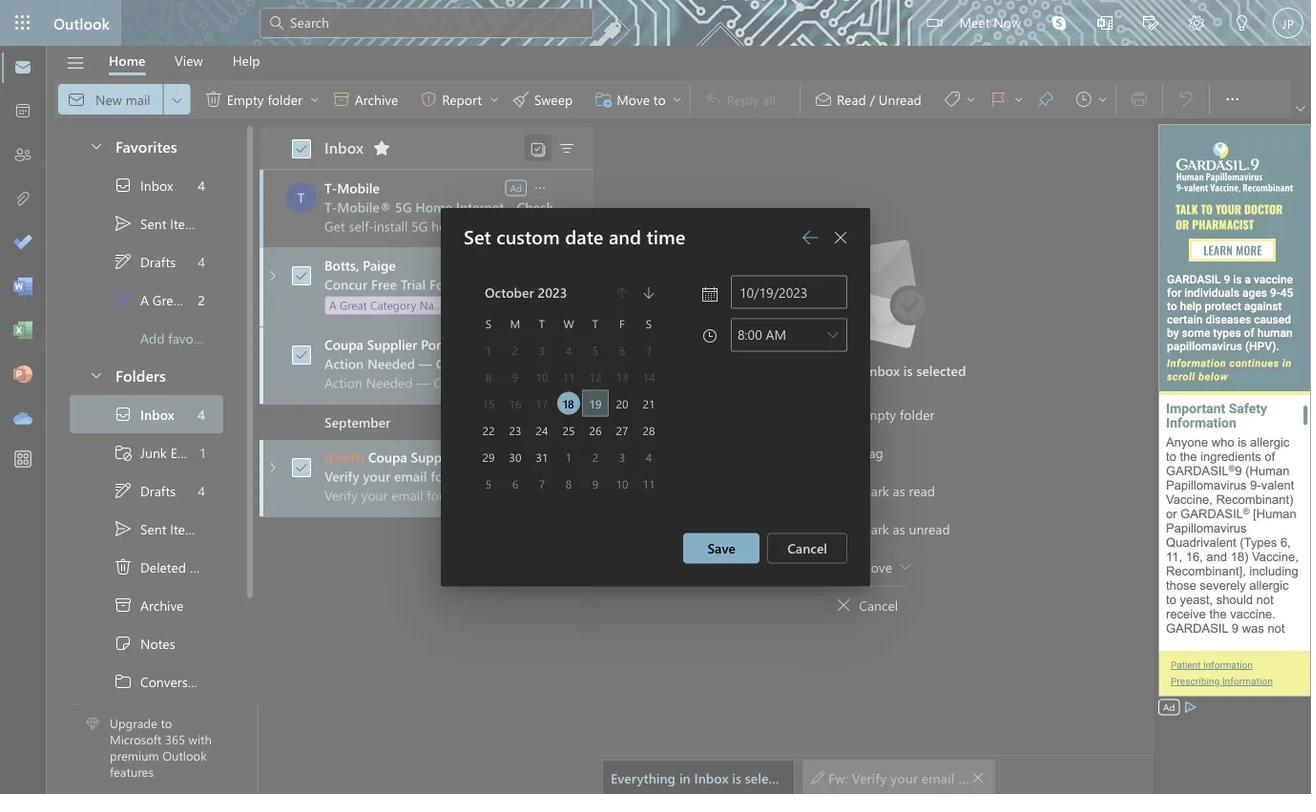 Task type: describe. For each thing, give the bounding box(es) containing it.
3 button
[[611, 445, 634, 468]]

w
[[564, 315, 574, 330]]

unread
[[909, 520, 950, 537]]

3
[[619, 449, 625, 464]]

add
[[140, 329, 165, 347]]

Select a time text field
[[732, 319, 823, 350]]


[[114, 443, 133, 462]]

20 button
[[611, 392, 634, 414]]

read
[[837, 90, 866, 108]]


[[814, 90, 833, 109]]

home inside message list everything in inbox is selected list box
[[416, 198, 452, 216]]

11
[[643, 476, 655, 491]]

inbox heading
[[315, 133, 397, 163]]

thursday element
[[582, 309, 609, 336]]


[[1036, 90, 1055, 109]]

 for the select all messages option
[[295, 142, 308, 156]]

selected
[[463, 267, 513, 284]]

set custom date and time dialog
[[0, 0, 1311, 794]]

selected inside button
[[745, 769, 795, 786]]

items inside the favorites tree
[[170, 215, 202, 232]]

1 inside button
[[566, 449, 572, 464]]

4 down email
[[198, 482, 205, 499]]

fri 9/29
[[512, 469, 552, 484]]

coupa supplier portal
[[325, 336, 457, 353]]

items inside  deleted items
[[190, 558, 222, 576]]

calendar image
[[13, 102, 32, 121]]

botts,
[[325, 256, 359, 274]]

and inside heading
[[609, 223, 642, 248]]

2 get from the left
[[709, 355, 730, 372]]

onedrive image
[[13, 409, 32, 429]]

t for thursday element
[[593, 315, 599, 330]]

s for 'sunday' element
[[486, 315, 492, 330]]

set
[[464, 223, 491, 248]]

Select a date text field
[[732, 276, 847, 308]]

26 button
[[584, 418, 607, 441]]

move & delete group
[[58, 80, 686, 118]]

 for first  tree item from the bottom of the set custom date and time application
[[114, 405, 133, 424]]

2 inside the  tree item
[[198, 291, 205, 309]]

 sent items for 1st  tree item from the bottom
[[114, 519, 202, 538]]

 button
[[56, 47, 94, 79]]

mobile
[[337, 179, 380, 197]]


[[557, 139, 577, 158]]

27
[[616, 422, 629, 437]]

view button
[[160, 46, 217, 75]]

 tree item
[[70, 281, 223, 319]]

outlook banner
[[0, 0, 1311, 46]]


[[65, 53, 85, 73]]

 inside move & delete group
[[332, 90, 351, 109]]

email inside reading pane main content
[[922, 769, 955, 786]]

meet now
[[960, 13, 1021, 31]]

4 inside 4 button
[[646, 449, 652, 464]]

9
[[593, 476, 599, 491]]

 for right  button
[[972, 771, 985, 784]]

 inside  cancel
[[836, 598, 852, 613]]

to do image
[[13, 234, 32, 253]]

faster
[[643, 355, 679, 372]]

0 vertical spatial your
[[557, 198, 584, 216]]

home inside button
[[109, 52, 146, 69]]

0 horizontal spatial your
[[498, 355, 525, 372]]

great
[[340, 297, 367, 313]]

1 get from the left
[[588, 355, 610, 372]]

verify inside message list everything in inbox is selected list box
[[325, 467, 359, 485]]

empty
[[859, 405, 896, 423]]

junk
[[140, 444, 167, 461]]

23
[[509, 422, 522, 437]]

date inside selected date october 19, 2023
[[463, 284, 489, 302]]

save
[[708, 539, 736, 557]]

 tree item
[[70, 624, 223, 662]]

[draft]
[[325, 448, 365, 466]]

10
[[616, 476, 629, 491]]

18 cell
[[556, 390, 582, 416]]

 button
[[525, 135, 552, 161]]

internet
[[456, 198, 504, 216]]

date inside heading
[[565, 223, 604, 248]]

18
[[563, 395, 574, 411]]

up
[[475, 275, 492, 293]]

t- for mobile®
[[325, 198, 337, 216]]

 sent items for 2nd  tree item from the bottom
[[114, 214, 202, 233]]

1 select a conversation checkbox from the top
[[286, 261, 325, 291]]

/
[[870, 90, 875, 108]]

upgrade to microsoft 365 with premium outlook features
[[110, 715, 212, 780]]

 button
[[795, 222, 826, 253]]

in inside button
[[679, 769, 691, 786]]

mark inside button
[[859, 482, 889, 499]]

message list everything in inbox is selected list box
[[260, 170, 801, 793]]

empty folder button
[[828, 395, 943, 433]]

t for tuesday element
[[539, 315, 545, 330]]

 button
[[636, 279, 662, 306]]


[[828, 329, 839, 340]]

 archive inside  tree item
[[114, 596, 184, 615]]

31 button
[[531, 445, 554, 468]]

category
[[370, 297, 416, 313]]

sent inside the favorites tree
[[140, 215, 166, 232]]

7
[[539, 476, 545, 491]]

22 button
[[477, 418, 500, 441]]

outlook inside banner
[[53, 12, 110, 33]]

outlook inside upgrade to microsoft 365 with premium outlook features
[[163, 747, 207, 764]]

5
[[486, 476, 492, 491]]

folders
[[115, 364, 166, 385]]

add favorite tree item
[[70, 319, 223, 357]]

concur
[[325, 275, 368, 293]]

25
[[563, 422, 575, 437]]

everything inside button
[[611, 769, 676, 786]]

25 button
[[557, 418, 580, 441]]

your inside reading pane main content
[[891, 769, 918, 786]]

to inside upgrade to microsoft 365 with premium outlook features
[[161, 715, 172, 732]]

 cancel
[[836, 596, 898, 614]]

10/1
[[531, 356, 552, 371]]

10/11
[[527, 277, 552, 292]]

 sweep
[[512, 90, 573, 109]]


[[530, 141, 547, 158]]

cell inside the selected date october 19, 2023, today's date october 18, 2023 group
[[582, 390, 609, 416]]

6 button
[[504, 472, 527, 495]]

is inside button
[[732, 769, 742, 786]]

sun 10/1
[[509, 356, 552, 371]]

19,
[[463, 320, 480, 337]]

m
[[510, 315, 521, 330]]

 for second  checkbox from the bottom
[[295, 269, 308, 283]]

inbox inside the favorites tree
[[140, 176, 173, 194]]


[[114, 672, 133, 691]]

action
[[325, 355, 364, 372]]

message list section
[[260, 122, 801, 793]]

help
[[233, 52, 260, 69]]

sunday element
[[475, 309, 502, 336]]

a
[[329, 297, 337, 313]]

archive inside move & delete group
[[355, 90, 398, 108]]

meet
[[960, 13, 990, 31]]

premium features image
[[86, 717, 99, 731]]

october inside "button"
[[485, 283, 534, 301]]

left-rail-appbar navigation
[[4, 46, 42, 441]]


[[372, 138, 391, 157]]

cancel inside reading pane main content
[[859, 596, 898, 614]]

6
[[512, 476, 519, 491]]

fri
[[512, 469, 525, 484]]

cancel button
[[768, 533, 848, 563]]

set your advertising preferences image
[[1183, 700, 1198, 715]]

name
[[420, 297, 450, 313]]

action needed — complete your profile to get paid faster and get discovered
[[325, 355, 801, 372]]

check
[[517, 198, 553, 216]]

tab list inside set custom date and time application
[[94, 46, 275, 75]]

0 horizontal spatial  button
[[826, 222, 856, 253]]

october inside selected date october 19, 2023
[[463, 302, 511, 320]]

10 button
[[611, 472, 634, 495]]

2  tree item from the top
[[70, 510, 223, 548]]

 tree item
[[70, 433, 223, 472]]

 inbox inside the favorites tree
[[114, 176, 173, 195]]

Select a conversation checkbox
[[286, 452, 325, 483]]

set custom date and time application
[[0, 0, 1311, 794]]

1  tree item from the top
[[70, 166, 223, 204]]

sweep
[[535, 90, 573, 108]]


[[114, 557, 133, 577]]

0 vertical spatial in
[[851, 361, 862, 379]]

21
[[643, 395, 655, 411]]

1 vertical spatial ad
[[1164, 701, 1175, 713]]


[[114, 634, 133, 653]]

needed
[[368, 355, 415, 372]]

8
[[566, 476, 572, 491]]


[[512, 90, 531, 109]]

2023 inside selected date october 19, 2023
[[463, 337, 492, 355]]

 junk email 1
[[114, 443, 205, 462]]

upgrade
[[110, 715, 157, 732]]

outlook link
[[53, 0, 110, 46]]

 tree item
[[70, 586, 223, 624]]

home button
[[94, 46, 160, 75]]



Task type: vqa. For each thing, say whether or not it's contained in the screenshot.
 tree item to the top
yes



Task type: locate. For each thing, give the bounding box(es) containing it.
your left 10/1
[[498, 355, 525, 372]]

1 vertical spatial 
[[89, 367, 104, 382]]

your down [draft]
[[363, 467, 391, 485]]

 for select a conversation option
[[295, 461, 308, 474]]

set custom date and time document
[[0, 0, 1311, 794]]

31
[[536, 449, 548, 464]]

home right  button
[[109, 52, 146, 69]]

everything in inbox is selected inside button
[[611, 769, 795, 786]]

monday element
[[502, 309, 529, 336]]

1 vertical spatial mark
[[859, 520, 889, 537]]

 inside tree item
[[114, 596, 133, 615]]

20
[[616, 395, 629, 411]]

1 vertical spatial 2023
[[463, 337, 492, 355]]

sent up  tree item
[[140, 520, 166, 538]]

botts, paige concur free trial follow-up wed 10/11
[[325, 256, 552, 293]]

0 vertical spatial october
[[485, 283, 534, 301]]

0 vertical spatial everything
[[782, 361, 847, 379]]

1 vertical spatial as
[[893, 520, 906, 537]]

home's
[[588, 198, 633, 216]]

ad left set your advertising preferences 'icon'
[[1164, 701, 1175, 713]]

as left the read
[[893, 482, 906, 499]]

1 horizontal spatial 
[[332, 90, 351, 109]]

 inbox down favorites tree item
[[114, 176, 173, 195]]

8 button
[[557, 472, 580, 495]]

1 vertical spatial  sent items
[[114, 519, 202, 538]]

0 horizontal spatial get
[[588, 355, 610, 372]]

2  sent items from the top
[[114, 519, 202, 538]]

 button inside folders "tree item"
[[79, 357, 112, 392]]

0 vertical spatial 2023
[[538, 283, 567, 301]]

2 s from the left
[[646, 315, 652, 330]]

to right upgrade
[[161, 715, 172, 732]]

0 horizontal spatial and
[[609, 223, 642, 248]]

items right 'deleted'
[[190, 558, 222, 576]]

is
[[904, 361, 913, 379], [732, 769, 742, 786]]

2 inside 'button'
[[593, 449, 599, 464]]

1  drafts from the top
[[114, 252, 176, 271]]

0 horizontal spatial 2
[[198, 291, 205, 309]]

 for favorites
[[89, 138, 104, 153]]

1 vertical spatial in
[[679, 769, 691, 786]]

4 down 28 "button"
[[646, 449, 652, 464]]

9 button
[[584, 472, 607, 495]]

 button left folders
[[79, 357, 112, 392]]

 sent items inside tree
[[114, 519, 202, 538]]

1 vertical spatial t-
[[325, 198, 337, 216]]

0 horizontal spatial cancel
[[788, 539, 828, 557]]

1 horizontal spatial your
[[557, 198, 584, 216]]

Select a conversation checkbox
[[286, 261, 325, 291], [286, 340, 325, 370]]

2  from the top
[[114, 481, 133, 500]]

 up 
[[114, 519, 133, 538]]

4 up the  tree item
[[198, 253, 205, 270]]

s right friday element at the left of page
[[646, 315, 652, 330]]

 inside select a conversation option
[[295, 461, 308, 474]]

drafts down  junk email 1
[[140, 482, 176, 499]]

0 horizontal spatial ad
[[510, 181, 522, 194]]

1 vertical spatial your
[[891, 769, 918, 786]]

2023 inside "button"
[[538, 283, 567, 301]]

2 horizontal spatial t
[[593, 315, 599, 330]]

email inside message list everything in inbox is selected list box
[[394, 467, 427, 485]]

for
[[431, 467, 448, 485], [958, 769, 976, 786]]

t- right t mobile image
[[325, 179, 337, 197]]

1 horizontal spatial get
[[709, 355, 730, 372]]

 sent items
[[114, 214, 202, 233], [114, 519, 202, 538]]

 drafts down  "tree item" on the bottom left of page
[[114, 481, 176, 500]]

tuesday element
[[529, 309, 556, 336]]

date down home's
[[565, 223, 604, 248]]

 inside the select all messages option
[[295, 142, 308, 156]]

get left paid
[[588, 355, 610, 372]]

 up 
[[114, 252, 133, 271]]

selected date october 19, 2023, today's date october 18, 2023 group
[[463, 267, 674, 518]]

2  inbox from the top
[[114, 405, 175, 424]]

tree containing 
[[70, 395, 223, 739]]

free
[[371, 275, 397, 293]]

 tree item for 
[[70, 472, 223, 510]]

for inside reading pane main content
[[958, 769, 976, 786]]

1 horizontal spatial verify
[[852, 769, 887, 786]]

a great category name
[[329, 297, 450, 313]]

2 sent from the top
[[140, 520, 166, 538]]

archive inside  tree item
[[140, 596, 184, 614]]

and right the "faster"
[[682, 355, 705, 372]]

30
[[509, 449, 522, 464]]

 tree item down junk
[[70, 472, 223, 510]]

1 vertical spatial  tree item
[[70, 395, 223, 433]]

1 horizontal spatial everything
[[782, 361, 847, 379]]

october 2023 button
[[475, 279, 609, 306]]

2 up favorite
[[198, 291, 205, 309]]

 drafts for 
[[114, 481, 176, 500]]

2023 up tuesday element
[[538, 283, 567, 301]]

1  button from the top
[[79, 128, 112, 163]]

set custom date and time
[[464, 223, 686, 248]]

to right profile on the left top
[[572, 355, 585, 372]]

 inside set custom date and time document
[[833, 230, 849, 245]]

1 vertical spatial 2
[[593, 449, 599, 464]]

flag
[[859, 443, 884, 461]]

0 vertical spatial mark
[[859, 482, 889, 499]]

wednesday element
[[556, 309, 582, 336]]

everything in inbox is selected button
[[602, 760, 795, 794]]

mark
[[859, 482, 889, 499], [859, 520, 889, 537]]

2 right 1 button
[[593, 449, 599, 464]]

1 horizontal spatial archive
[[355, 90, 398, 108]]

0 horizontal spatial date
[[463, 284, 489, 302]]

0 vertical spatial  drafts
[[114, 252, 176, 271]]

 up 
[[114, 405, 133, 424]]

s for saturday element
[[646, 315, 652, 330]]

2  from the top
[[89, 367, 104, 382]]

 inside the favorites tree
[[114, 252, 133, 271]]

1 sent from the top
[[140, 215, 166, 232]]

october 2023
[[485, 283, 567, 301]]

 inside the favorites tree
[[114, 214, 133, 233]]

0 vertical spatial home
[[109, 52, 146, 69]]

0 horizontal spatial t
[[297, 189, 305, 206]]

1 right junk
[[200, 444, 205, 461]]

0 vertical spatial 2
[[198, 291, 205, 309]]

your right fw:
[[891, 769, 918, 786]]

1 horizontal spatial in
[[851, 361, 862, 379]]

folders tree item
[[70, 357, 223, 395]]

1 drafts from the top
[[140, 253, 176, 270]]

1 vertical spatial items
[[170, 520, 202, 538]]

 for  button to the left
[[833, 230, 849, 245]]

 tree item down favorites tree item
[[70, 204, 223, 242]]

365
[[165, 731, 185, 748]]

archive down 'deleted'
[[140, 596, 184, 614]]

27 button
[[611, 418, 634, 441]]

t- down t-mobile in the left of the page
[[325, 198, 337, 216]]

t right m
[[539, 315, 545, 330]]

your up set custom date and time
[[557, 198, 584, 216]]

0 vertical spatial for
[[431, 467, 448, 485]]

1 horizontal spatial outlook
[[163, 747, 207, 764]]

0 horizontal spatial selected
[[745, 769, 795, 786]]

1 horizontal spatial  button
[[972, 764, 985, 791]]

select a conversation checkbox left paige
[[286, 261, 325, 291]]

 sent items down favorites tree item
[[114, 214, 202, 233]]

 button for folders
[[79, 357, 112, 392]]

 drafts for 
[[114, 252, 176, 271]]

0 vertical spatial everything in inbox is selected
[[782, 361, 966, 379]]


[[811, 771, 825, 784]]

archive up  button
[[355, 90, 398, 108]]

items up the  tree item
[[170, 215, 202, 232]]

 inside favorites tree item
[[89, 138, 104, 153]]

t right wednesday 'element'
[[593, 315, 599, 330]]

1  from the top
[[89, 138, 104, 153]]

0 vertical spatial  archive
[[332, 90, 398, 109]]

1  tree item from the top
[[70, 204, 223, 242]]

ad inside message list everything in inbox is selected list box
[[510, 181, 522, 194]]

1 vertical spatial 
[[836, 598, 852, 613]]

1 vertical spatial everything
[[611, 769, 676, 786]]

drafts inside tree
[[140, 482, 176, 499]]

0 vertical spatial 
[[332, 90, 351, 109]]

verify down [draft]
[[325, 467, 359, 485]]

 tree item
[[70, 548, 223, 586]]

21 button
[[638, 392, 661, 414]]

1 horizontal spatial selected
[[917, 361, 966, 379]]

eligibility
[[636, 198, 692, 216]]

1 button
[[557, 445, 580, 468]]

1 vertical spatial and
[[682, 355, 705, 372]]

sent down favorites tree item
[[140, 215, 166, 232]]

outlook right premium
[[163, 747, 207, 764]]

 read / unread
[[814, 90, 922, 109]]

2  from the top
[[295, 269, 308, 283]]

time
[[647, 223, 686, 248]]

0 vertical spatial ad
[[510, 181, 522, 194]]

1 as from the top
[[893, 482, 906, 499]]

1 horizontal spatial for
[[958, 769, 976, 786]]

supplier inside reading pane main content
[[1022, 769, 1072, 786]]

flag button
[[828, 433, 892, 472]]

2 mark from the top
[[859, 520, 889, 537]]

1  from the top
[[114, 214, 133, 233]]

1 horizontal spatial home
[[416, 198, 452, 216]]

drafts for 
[[140, 482, 176, 499]]

 tree item up 
[[70, 242, 223, 281]]

home right the 5g
[[416, 198, 452, 216]]

premium
[[110, 747, 159, 764]]

4 down favorites tree item
[[198, 176, 205, 194]]

 archive inside move & delete group
[[332, 90, 398, 109]]

4
[[198, 176, 205, 194], [198, 253, 205, 270], [198, 405, 205, 423], [646, 449, 652, 464], [198, 482, 205, 499]]

1 vertical spatial to
[[161, 715, 172, 732]]

t down the select all messages option
[[297, 189, 305, 206]]

is left the 
[[732, 769, 742, 786]]

0 horizontal spatial to
[[161, 715, 172, 732]]

portal
[[421, 336, 457, 353], [465, 448, 501, 466], [548, 467, 584, 485], [1076, 769, 1112, 786]]

26
[[589, 422, 602, 437]]

1 horizontal spatial and
[[682, 355, 705, 372]]

wed
[[500, 277, 524, 292]]

3  from the top
[[295, 348, 308, 362]]

 down favorites tree item
[[114, 176, 133, 195]]

1 vertical spatial your
[[498, 355, 525, 372]]

inbox inside inbox 
[[325, 137, 364, 157]]

drafts inside the favorites tree
[[140, 253, 176, 270]]

1 right 31
[[566, 449, 572, 464]]

s
[[486, 315, 492, 330], [646, 315, 652, 330]]

tab list containing home
[[94, 46, 275, 75]]

excel image
[[13, 322, 32, 341]]

as left unread
[[893, 520, 906, 537]]

1 vertical spatial everything in inbox is selected
[[611, 769, 795, 786]]

2 as from the top
[[893, 520, 906, 537]]

date up 'sunday' element
[[463, 284, 489, 302]]

0 horizontal spatial for
[[431, 467, 448, 485]]


[[703, 287, 718, 302]]

1 vertical spatial  button
[[972, 764, 985, 791]]

1 horizontal spatial 2023
[[538, 283, 567, 301]]

2  from the top
[[114, 519, 133, 538]]

sent inside tree
[[140, 520, 166, 538]]

 drafts inside tree
[[114, 481, 176, 500]]

2 t- from the top
[[325, 198, 337, 216]]

 tree item
[[70, 166, 223, 204], [70, 395, 223, 433]]

 inside tree
[[114, 405, 133, 424]]

0 horizontal spatial is
[[732, 769, 742, 786]]

 for 1st  checkbox from the bottom
[[295, 348, 308, 362]]

friday element
[[609, 309, 636, 336]]

1 horizontal spatial is
[[904, 361, 913, 379]]

drafts for 
[[140, 253, 176, 270]]

1 vertical spatial  button
[[79, 357, 112, 392]]

0 horizontal spatial outlook
[[53, 12, 110, 33]]

powerpoint image
[[13, 366, 32, 385]]

29
[[483, 449, 495, 464]]

 deleted items
[[114, 557, 222, 577]]

t inside image
[[297, 189, 305, 206]]

1 mark from the top
[[859, 482, 889, 499]]

2 vertical spatial items
[[190, 558, 222, 576]]

 button
[[366, 133, 397, 163]]

coupa inside reading pane main content
[[980, 769, 1019, 786]]

 tree item up 'deleted'
[[70, 510, 223, 548]]

-
[[508, 198, 513, 216]]

 up 
[[114, 214, 133, 233]]

0 horizontal spatial 
[[114, 596, 133, 615]]

1  from the top
[[295, 142, 308, 156]]

0 horizontal spatial verify
[[325, 467, 359, 485]]

 tree item
[[70, 662, 223, 701]]

0 vertical spatial selected
[[917, 361, 966, 379]]

outlook up  button
[[53, 12, 110, 33]]

1 vertical spatial 
[[114, 405, 133, 424]]

0 vertical spatial date
[[565, 223, 604, 248]]

saturday element
[[636, 309, 662, 336]]

supplier
[[367, 336, 417, 353], [411, 448, 461, 466], [495, 467, 545, 485], [1022, 769, 1072, 786]]

1 horizontal spatial ad
[[1164, 701, 1175, 713]]

2023 down 'sunday' element
[[463, 337, 492, 355]]

favorites tree
[[70, 120, 223, 357]]

 for folders
[[89, 367, 104, 382]]

—
[[419, 355, 432, 372]]

 tree item up junk
[[70, 395, 223, 433]]

1  from the top
[[114, 176, 133, 195]]

1 s from the left
[[486, 315, 492, 330]]

2  drafts from the top
[[114, 481, 176, 500]]

1 t- from the top
[[325, 179, 337, 197]]

mark right 
[[859, 520, 889, 537]]

1 vertical spatial 
[[114, 596, 133, 615]]

1 vertical spatial  tree item
[[70, 472, 223, 510]]

cancel inside button
[[788, 539, 828, 557]]

to inside message list everything in inbox is selected list box
[[572, 355, 585, 372]]

cell
[[582, 390, 609, 416]]

29 button
[[477, 445, 500, 468]]

paige
[[363, 256, 396, 274]]

0 vertical spatial 
[[114, 252, 133, 271]]

custom
[[497, 223, 560, 248]]

2  tree item from the top
[[70, 395, 223, 433]]

 drafts inside the favorites tree
[[114, 252, 176, 271]]

0 vertical spatial 
[[833, 230, 849, 245]]

microsoft
[[110, 731, 162, 748]]

t
[[297, 189, 305, 206], [539, 315, 545, 330], [593, 315, 599, 330]]

1 vertical spatial sent
[[140, 520, 166, 538]]

1  inbox from the top
[[114, 176, 173, 195]]

your
[[363, 467, 391, 485], [891, 769, 918, 786]]

items
[[170, 215, 202, 232], [170, 520, 202, 538], [190, 558, 222, 576]]

get down 
[[709, 355, 730, 372]]

1 vertical spatial  inbox
[[114, 405, 175, 424]]

your
[[557, 198, 584, 216], [498, 355, 525, 372]]

1 vertical spatial date
[[463, 284, 489, 302]]

1 horizontal spatial s
[[646, 315, 652, 330]]

tree
[[70, 395, 223, 739]]

5 button
[[477, 472, 500, 495]]

1 vertical spatial 
[[114, 481, 133, 500]]

 for second  tree item from the bottom
[[114, 176, 133, 195]]

sun
[[509, 356, 528, 371]]

drafts up the  tree item
[[140, 253, 176, 270]]

0 horizontal spatial your
[[363, 467, 391, 485]]

1 horizontal spatial date
[[565, 223, 604, 248]]

 up inbox 
[[332, 90, 351, 109]]

and inside message list everything in inbox is selected list box
[[682, 355, 705, 372]]

 tree item down favorites
[[70, 166, 223, 204]]

0 vertical spatial and
[[609, 223, 642, 248]]


[[114, 252, 133, 271], [114, 481, 133, 500]]

 drafts up the  tree item
[[114, 252, 176, 271]]

0 horizontal spatial in
[[679, 769, 691, 786]]

more apps image
[[13, 451, 32, 470]]

cancel down  mark as unread
[[859, 596, 898, 614]]

people image
[[13, 146, 32, 165]]

your inside message list everything in inbox is selected list box
[[363, 467, 391, 485]]

s right 19,
[[486, 315, 492, 330]]

Select all messages checkbox
[[288, 136, 315, 162]]

 for 
[[114, 252, 133, 271]]

 left 'botts,'
[[295, 269, 308, 283]]

verify inside reading pane main content
[[852, 769, 887, 786]]

and down home's
[[609, 223, 642, 248]]

 left folders
[[89, 367, 104, 382]]

0 vertical spatial 
[[114, 176, 133, 195]]

save button
[[684, 533, 760, 563]]

0 vertical spatial to
[[572, 355, 585, 372]]

2  from the top
[[114, 405, 133, 424]]

as inside mark as read button
[[893, 482, 906, 499]]

2  tree item from the top
[[70, 472, 223, 510]]

sent
[[140, 215, 166, 232], [140, 520, 166, 538]]

28
[[643, 422, 655, 437]]

t mobile image
[[286, 182, 316, 213]]

0 horizontal spatial home
[[109, 52, 146, 69]]

outlook
[[53, 12, 110, 33], [163, 747, 207, 764]]

selected left the 
[[745, 769, 795, 786]]

1  sent items from the top
[[114, 214, 202, 233]]

1 vertical spatial for
[[958, 769, 976, 786]]

1 inside  junk email 1
[[200, 444, 205, 461]]

0 vertical spatial  button
[[79, 128, 112, 163]]

is up folder
[[904, 361, 913, 379]]

 for 
[[114, 481, 133, 500]]

tab list
[[94, 46, 275, 75]]

inbox inside everything in inbox is selected button
[[694, 769, 729, 786]]

1 vertical spatial archive
[[140, 596, 184, 614]]

 sent items up 'deleted'
[[114, 519, 202, 538]]

2 drafts from the top
[[140, 482, 176, 499]]

 inside the favorites tree
[[114, 176, 133, 195]]

mark down flag
[[859, 482, 889, 499]]

7 button
[[531, 472, 554, 495]]

1 horizontal spatial t
[[539, 315, 545, 330]]

files image
[[13, 190, 32, 209]]

 tree item for 
[[70, 242, 223, 281]]

0 vertical spatial cancel
[[788, 539, 828, 557]]

f
[[620, 315, 625, 330]]

1 vertical spatial verify
[[852, 769, 887, 786]]

for inside message list everything in inbox is selected list box
[[431, 467, 448, 485]]

 tree item
[[70, 204, 223, 242], [70, 510, 223, 548]]

 archive up inbox 
[[332, 90, 398, 109]]

4  from the top
[[295, 461, 308, 474]]

verify right fw:
[[852, 769, 887, 786]]

 inbox up  "tree item" on the bottom left of page
[[114, 405, 175, 424]]

read
[[909, 482, 935, 499]]

4 up email
[[198, 405, 205, 423]]

 left favorites
[[89, 138, 104, 153]]

1 vertical spatial october
[[463, 302, 511, 320]]

select a conversation checkbox down 'concur'
[[286, 340, 325, 370]]

0 vertical spatial items
[[170, 215, 202, 232]]

tags group
[[805, 80, 1112, 118]]

1  tree item from the top
[[70, 242, 223, 281]]

date
[[565, 223, 604, 248], [463, 284, 489, 302]]

1 vertical spatial cancel
[[859, 596, 898, 614]]

5g
[[395, 198, 412, 216]]

1 vertical spatial  tree item
[[70, 510, 223, 548]]

mail image
[[13, 58, 32, 77]]

1 horizontal spatial cancel
[[859, 596, 898, 614]]

ad up -
[[510, 181, 522, 194]]

set custom date and time heading
[[441, 208, 871, 267]]

and
[[609, 223, 642, 248], [682, 355, 705, 372]]

1 vertical spatial  archive
[[114, 596, 184, 615]]

cancel right save button
[[788, 539, 828, 557]]

24 button
[[531, 418, 554, 441]]

1 vertical spatial select a conversation checkbox
[[286, 340, 325, 370]]

0 horizontal spatial 1
[[200, 444, 205, 461]]

 down 
[[114, 481, 133, 500]]

favorites tree item
[[70, 128, 223, 166]]

 left [draft]
[[295, 461, 308, 474]]

 button left favorites
[[79, 128, 112, 163]]

22
[[483, 422, 495, 437]]

2 select a conversation checkbox from the top
[[286, 340, 325, 370]]

 archive down  tree item
[[114, 596, 184, 615]]


[[643, 287, 655, 298]]

2 vertical spatial 
[[972, 771, 985, 784]]

0 horizontal spatial s
[[486, 315, 492, 330]]

 sent items inside the favorites tree
[[114, 214, 202, 233]]

1  from the top
[[114, 252, 133, 271]]

0 horizontal spatial archive
[[140, 596, 184, 614]]

 button
[[552, 135, 582, 161]]

reading pane main content
[[595, 119, 1154, 794]]

 button for favorites
[[79, 128, 112, 163]]

selected up folder
[[917, 361, 966, 379]]

items up  deleted items
[[170, 520, 202, 538]]

 left action on the left of the page
[[295, 348, 308, 362]]

portal inside reading pane main content
[[1076, 769, 1112, 786]]

 up t mobile image
[[295, 142, 308, 156]]

word image
[[13, 278, 32, 297]]

profile
[[529, 355, 568, 372]]

4 button
[[638, 445, 661, 468]]

 tree item
[[70, 242, 223, 281], [70, 472, 223, 510]]

t- for mobile
[[325, 179, 337, 197]]

 button inside favorites tree item
[[79, 128, 112, 163]]

mobile®
[[337, 198, 392, 216]]

2  button from the top
[[79, 357, 112, 392]]

everything in inbox is selected
[[782, 361, 966, 379], [611, 769, 795, 786]]

 inside folders "tree item"
[[89, 367, 104, 382]]

 down 
[[114, 596, 133, 615]]



